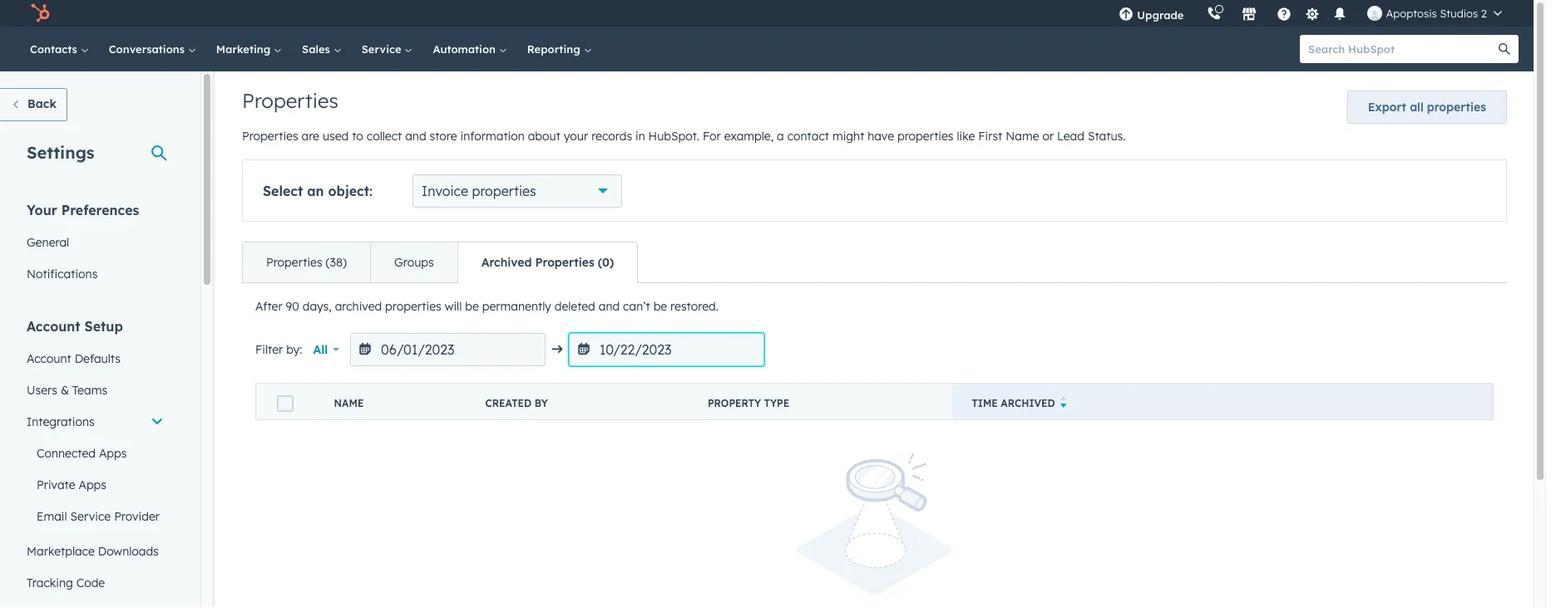 Task type: describe. For each thing, give the bounding box(es) containing it.
account setup
[[27, 319, 123, 335]]

permanently
[[482, 299, 551, 314]]

for
[[703, 129, 721, 144]]

all
[[1410, 100, 1424, 115]]

tara schultz image
[[1368, 6, 1383, 21]]

account defaults
[[27, 352, 121, 367]]

apoptosis studios 2
[[1386, 7, 1487, 20]]

archived inside tab list
[[481, 255, 532, 270]]

downloads
[[98, 545, 159, 560]]

descending sort. press to sort ascending. image
[[1060, 397, 1066, 408]]

settings
[[27, 142, 94, 163]]

service link
[[352, 27, 423, 72]]

1 horizontal spatial name
[[1006, 129, 1039, 144]]

&
[[61, 383, 69, 398]]

marketplace downloads
[[27, 545, 159, 560]]

marketplace
[[27, 545, 95, 560]]

tracking code link
[[17, 568, 174, 600]]

tracking
[[27, 576, 73, 591]]

1 vertical spatial name
[[334, 398, 364, 410]]

export all properties button
[[1347, 91, 1507, 124]]

defaults
[[75, 352, 121, 367]]

account for account defaults
[[27, 352, 71, 367]]

will
[[445, 299, 462, 314]]

archived inside "button"
[[1001, 398, 1055, 410]]

like
[[957, 129, 975, 144]]

2
[[1481, 7, 1487, 20]]

example,
[[724, 129, 774, 144]]

upgrade
[[1137, 8, 1184, 22]]

your preferences
[[27, 202, 139, 219]]

information
[[460, 129, 525, 144]]

automation
[[433, 42, 499, 56]]

restored.
[[670, 299, 719, 314]]

apps for connected apps
[[99, 447, 127, 462]]

studios
[[1440, 7, 1478, 20]]

reporting
[[527, 42, 583, 56]]

invoice properties button
[[413, 175, 622, 208]]

archived
[[335, 299, 382, 314]]

used
[[323, 129, 349, 144]]

properties left will
[[385, 299, 441, 314]]

automation link
[[423, 27, 517, 72]]

settings link
[[1302, 5, 1323, 22]]

type
[[764, 398, 790, 410]]

email
[[37, 510, 67, 525]]

archived properties (0) link
[[457, 243, 637, 283]]

notifications image
[[1333, 7, 1348, 22]]

object:
[[328, 183, 373, 200]]

0 vertical spatial service
[[362, 42, 405, 56]]

tab list containing properties (38)
[[242, 242, 638, 284]]

help image
[[1277, 7, 1292, 22]]

sales link
[[292, 27, 352, 72]]

notifications
[[27, 267, 98, 282]]

time
[[972, 398, 998, 410]]

connected apps link
[[17, 438, 174, 470]]

property type
[[708, 398, 790, 410]]

marketplaces button
[[1232, 0, 1267, 27]]

(38)
[[326, 255, 347, 270]]

tab panel containing after 90 days, archived properties will be permanently deleted and can't be restored.
[[242, 283, 1507, 608]]

code
[[76, 576, 105, 591]]

tracking code
[[27, 576, 105, 591]]

properties left (0)
[[535, 255, 594, 270]]

setup
[[84, 319, 123, 335]]

marketplaces image
[[1242, 7, 1257, 22]]

preferences
[[61, 202, 139, 219]]

search image
[[1499, 43, 1510, 55]]

records
[[591, 129, 632, 144]]

properties (38)
[[266, 255, 347, 270]]

users & teams
[[27, 383, 107, 398]]

select an object:
[[263, 183, 373, 200]]

calling icon button
[[1201, 2, 1229, 24]]

after 90 days, archived properties will be permanently deleted and can't be restored.
[[255, 299, 719, 314]]

0 horizontal spatial and
[[405, 129, 426, 144]]

have
[[868, 129, 894, 144]]

reporting link
[[517, 27, 602, 72]]

your preferences element
[[17, 201, 174, 290]]

are
[[301, 129, 319, 144]]

groups
[[394, 255, 434, 270]]

invoice
[[422, 183, 468, 200]]

account defaults link
[[17, 343, 174, 375]]

collect
[[367, 129, 402, 144]]

marketplace downloads link
[[17, 536, 174, 568]]

notifications button
[[1326, 0, 1354, 27]]



Task type: vqa. For each thing, say whether or not it's contained in the screenshot.
2nd THE PRESS TO SORT. Element
no



Task type: locate. For each thing, give the bounding box(es) containing it.
select
[[263, 183, 303, 200]]

can't
[[623, 299, 650, 314]]

name down all popup button
[[334, 398, 364, 410]]

properties down information
[[472, 183, 536, 200]]

Search HubSpot search field
[[1300, 35, 1504, 63]]

1 be from the left
[[465, 299, 479, 314]]

upgrade image
[[1119, 7, 1134, 22]]

email service provider
[[37, 510, 160, 525]]

contacts
[[30, 42, 80, 56]]

and left store
[[405, 129, 426, 144]]

by
[[535, 398, 548, 410]]

apps up the email service provider link
[[79, 478, 106, 493]]

descending sort. press to sort ascending. element
[[1060, 397, 1066, 411]]

store
[[430, 129, 457, 144]]

0 horizontal spatial be
[[465, 299, 479, 314]]

marketing link
[[206, 27, 292, 72]]

service inside account setup element
[[70, 510, 111, 525]]

properties inside "link"
[[266, 255, 322, 270]]

properties right all
[[1427, 100, 1486, 115]]

menu item
[[1196, 0, 1199, 27]]

name left or
[[1006, 129, 1039, 144]]

MM/DD/YYYY text field
[[569, 334, 764, 367]]

back link
[[0, 88, 67, 121]]

properties
[[1427, 100, 1486, 115], [897, 129, 954, 144], [472, 183, 536, 200], [385, 299, 441, 314]]

your
[[27, 202, 57, 219]]

time archived button
[[952, 384, 1493, 420]]

apps for private apps
[[79, 478, 106, 493]]

be
[[465, 299, 479, 314], [653, 299, 667, 314]]

menu containing apoptosis studios 2
[[1107, 0, 1514, 27]]

archived up permanently
[[481, 255, 532, 270]]

settings image
[[1305, 7, 1320, 22]]

general link
[[17, 227, 174, 259]]

back
[[27, 96, 56, 111]]

archived left descending sort. press to sort ascending. element
[[1001, 398, 1055, 410]]

properties (38) link
[[243, 243, 370, 283]]

properties left "are"
[[242, 129, 298, 144]]

0 vertical spatial and
[[405, 129, 426, 144]]

sales
[[302, 42, 333, 56]]

first
[[978, 129, 1002, 144]]

all
[[313, 343, 328, 358]]

archived properties (0)
[[481, 255, 614, 270]]

service down private apps link
[[70, 510, 111, 525]]

by:
[[286, 343, 302, 358]]

conversations
[[109, 42, 188, 56]]

deleted
[[554, 299, 595, 314]]

connected
[[37, 447, 96, 462]]

properties inside popup button
[[472, 183, 536, 200]]

might
[[832, 129, 864, 144]]

connected apps
[[37, 447, 127, 462]]

account up the users
[[27, 352, 71, 367]]

properties up "are"
[[242, 88, 338, 113]]

your
[[564, 129, 588, 144]]

MM/DD/YYYY text field
[[350, 334, 546, 367]]

apoptosis
[[1386, 7, 1437, 20]]

account
[[27, 319, 80, 335], [27, 352, 71, 367]]

created
[[485, 398, 532, 410]]

days,
[[303, 299, 332, 314]]

0 vertical spatial archived
[[481, 255, 532, 270]]

properties are used to collect and store information about your records in hubspot. for example, a contact might have properties like first name or lead status.
[[242, 129, 1126, 144]]

users
[[27, 383, 57, 398]]

tab list
[[242, 242, 638, 284]]

0 vertical spatial apps
[[99, 447, 127, 462]]

be right can't on the left of page
[[653, 299, 667, 314]]

1 account from the top
[[27, 319, 80, 335]]

and left can't on the left of page
[[599, 299, 620, 314]]

properties
[[242, 88, 338, 113], [242, 129, 298, 144], [266, 255, 322, 270], [535, 255, 594, 270]]

in
[[635, 129, 645, 144]]

about
[[528, 129, 560, 144]]

contacts link
[[20, 27, 99, 72]]

apps
[[99, 447, 127, 462], [79, 478, 106, 493]]

0 horizontal spatial service
[[70, 510, 111, 525]]

hubspot image
[[30, 3, 50, 23]]

private apps
[[37, 478, 106, 493]]

integrations
[[27, 415, 95, 430]]

tab panel
[[242, 283, 1507, 608]]

1 vertical spatial account
[[27, 352, 71, 367]]

private
[[37, 478, 75, 493]]

time archived
[[972, 398, 1055, 410]]

(0)
[[598, 255, 614, 270]]

properties left (38)
[[266, 255, 322, 270]]

2 account from the top
[[27, 352, 71, 367]]

archived
[[481, 255, 532, 270], [1001, 398, 1055, 410]]

account for account setup
[[27, 319, 80, 335]]

properties for properties
[[242, 88, 338, 113]]

1 horizontal spatial archived
[[1001, 398, 1055, 410]]

after
[[255, 299, 283, 314]]

an
[[307, 183, 324, 200]]

all button
[[302, 334, 350, 367]]

hubspot.
[[648, 129, 700, 144]]

apps down the integrations button
[[99, 447, 127, 462]]

1 vertical spatial and
[[599, 299, 620, 314]]

property
[[708, 398, 761, 410]]

properties inside button
[[1427, 100, 1486, 115]]

lead
[[1057, 129, 1084, 144]]

email service provider link
[[17, 502, 174, 533]]

0 horizontal spatial archived
[[481, 255, 532, 270]]

filter
[[255, 343, 283, 358]]

teams
[[72, 383, 107, 398]]

created by
[[485, 398, 548, 410]]

general
[[27, 235, 69, 250]]

account setup element
[[17, 318, 174, 608]]

private apps link
[[17, 470, 174, 502]]

2 be from the left
[[653, 299, 667, 314]]

provider
[[114, 510, 160, 525]]

status.
[[1088, 129, 1126, 144]]

1 vertical spatial service
[[70, 510, 111, 525]]

1 horizontal spatial service
[[362, 42, 405, 56]]

0 vertical spatial name
[[1006, 129, 1039, 144]]

calling icon image
[[1207, 7, 1222, 22]]

name
[[1006, 129, 1039, 144], [334, 398, 364, 410]]

1 horizontal spatial and
[[599, 299, 620, 314]]

hubspot link
[[20, 3, 62, 23]]

1 vertical spatial archived
[[1001, 398, 1055, 410]]

properties for properties are used to collect and store information about your records in hubspot. for example, a contact might have properties like first name or lead status.
[[242, 129, 298, 144]]

1 vertical spatial apps
[[79, 478, 106, 493]]

users & teams link
[[17, 375, 174, 407]]

properties for properties (38)
[[266, 255, 322, 270]]

contact
[[787, 129, 829, 144]]

0 horizontal spatial name
[[334, 398, 364, 410]]

invoice properties
[[422, 183, 536, 200]]

be right will
[[465, 299, 479, 314]]

help button
[[1270, 0, 1299, 27]]

or
[[1042, 129, 1054, 144]]

account up account defaults
[[27, 319, 80, 335]]

filter by:
[[255, 343, 302, 358]]

conversations link
[[99, 27, 206, 72]]

service right the 'sales' link
[[362, 42, 405, 56]]

90
[[286, 299, 299, 314]]

service
[[362, 42, 405, 56], [70, 510, 111, 525]]

1 horizontal spatial be
[[653, 299, 667, 314]]

properties left like
[[897, 129, 954, 144]]

0 vertical spatial account
[[27, 319, 80, 335]]

to
[[352, 129, 363, 144]]

menu
[[1107, 0, 1514, 27]]



